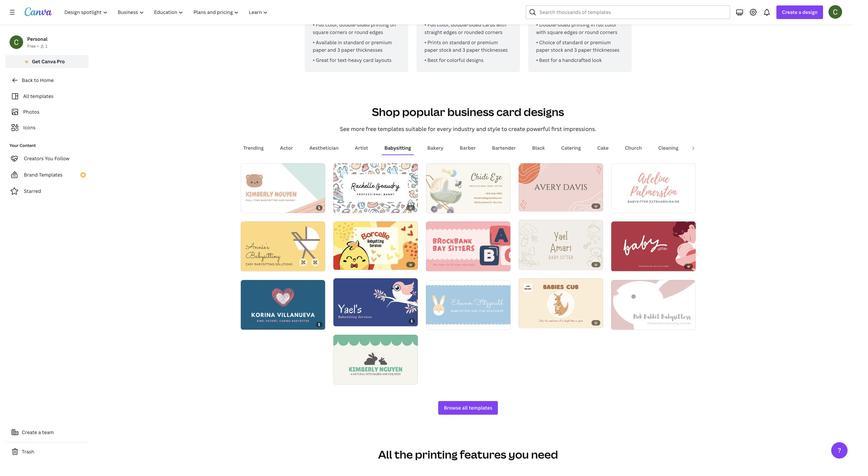 Task type: locate. For each thing, give the bounding box(es) containing it.
1 square from the left
[[313, 29, 329, 35]]

2 double- from the left
[[451, 21, 469, 28]]

designs down • prints on standard or premium paper stock and 3 paper thicknesses
[[467, 57, 484, 63]]

softer,
[[609, 0, 624, 3]]

0 vertical spatial in
[[591, 21, 595, 28]]

$
[[318, 206, 321, 211], [411, 319, 413, 324], [318, 322, 321, 328]]

or inside • available in standard or premium paper and 3 paper thicknesses
[[365, 39, 370, 46]]

1 color, from the left
[[326, 21, 338, 28]]

1 stock from the left
[[440, 47, 452, 53]]

and
[[566, 4, 575, 10], [328, 47, 336, 53], [453, 47, 462, 53], [565, 47, 573, 53], [477, 125, 487, 133]]

sided inside • full color, double-sided printing on square corners or round edges
[[357, 21, 370, 28]]

• best for colorful designs
[[425, 57, 484, 63]]

trash
[[22, 449, 34, 456]]

• for • best for a handcrafted look
[[537, 57, 539, 63]]

cake button
[[595, 142, 612, 155]]

standard down • full color, double-sided cards with straight edges or rounded corners
[[450, 39, 470, 46]]

templates down back to home
[[30, 93, 54, 100]]

of for beige calm cute babysitting babysitter professional business card image
[[527, 262, 530, 267]]

industry
[[453, 125, 475, 133]]

1 horizontal spatial card
[[497, 105, 522, 119]]

$ for blue and pink cute bird babysitting business card image
[[411, 319, 413, 324]]

or up • available in standard or premium paper and 3 paper thicknesses
[[349, 29, 354, 35]]

1 horizontal spatial thicknesses
[[481, 47, 508, 53]]

standard for rounded
[[450, 39, 470, 46]]

1 for babysitter business card in yellow tan white pastel cute simple baby stroller handwriting typography "image"
[[246, 264, 248, 269]]

full inside • full color, double-sided cards with straight edges or rounded corners
[[428, 21, 436, 28]]

a up perfect
[[605, 0, 608, 3]]

• inside the • double-sided printing in full color with square edges or round corners
[[537, 21, 539, 28]]

3 up colorful
[[463, 47, 466, 53]]

of for yellow red playful cute bird babysitting business card image
[[341, 262, 345, 267]]

creators you follow
[[24, 155, 70, 162]]

brand
[[24, 172, 38, 178]]

1 horizontal spatial printing
[[415, 448, 458, 463]]

double- inside • full color, double-sided printing on square corners or round edges
[[339, 21, 357, 28]]

stock down choice
[[551, 47, 564, 53]]

1 horizontal spatial with
[[537, 29, 547, 35]]

square up available
[[313, 29, 329, 35]]

1 for babysitting business card in pink blue cutesy style image
[[431, 264, 433, 269]]

2 round from the left
[[585, 29, 599, 35]]

edges right straight
[[444, 29, 457, 35]]

paper down choice
[[537, 47, 550, 53]]

babysitting business card pink white simple feminine cursive style image
[[612, 164, 696, 213]]

in right available
[[338, 39, 342, 46]]

color, inside • full color, double-sided printing on square corners or round edges
[[326, 21, 338, 28]]

0 horizontal spatial on
[[390, 21, 396, 28]]

2 horizontal spatial edges
[[565, 29, 578, 35]]

1 for babysitting business card in blue and white cute style 'image'
[[431, 322, 433, 327]]

standard down • full color, double-sided printing on square corners or round edges
[[344, 39, 364, 46]]

$ for heart blue pink babysitter business card image
[[318, 322, 321, 328]]

0 vertical spatial look
[[555, 4, 565, 10]]

business
[[448, 105, 495, 119]]

on
[[390, 21, 396, 28], [443, 39, 449, 46]]

1 horizontal spatial color,
[[437, 21, 450, 28]]

full up available
[[316, 21, 324, 28]]

of for blue and pink cute bird babysitting business card image
[[341, 319, 345, 324]]

look right handcrafted at the top right
[[593, 57, 602, 63]]

thicknesses down 'color'
[[593, 47, 620, 53]]

babysitting button
[[382, 142, 414, 155]]

1 vertical spatial designs
[[524, 105, 565, 119]]

and inside • prints on standard or premium paper stock and 3 paper thicknesses
[[453, 47, 462, 53]]

in inside the • double-sided printing in full color with square edges or round corners
[[591, 21, 595, 28]]

0 vertical spatial templates
[[30, 93, 54, 100]]

best down prints
[[428, 57, 438, 63]]

with inside the • double-sided printing in full color with square edges or round corners
[[537, 29, 547, 35]]

1 horizontal spatial corners
[[485, 29, 503, 35]]

catering
[[562, 145, 581, 151]]

thicknesses inside • available in standard or premium paper and 3 paper thicknesses
[[356, 47, 383, 53]]

church
[[625, 145, 642, 151]]

2 horizontal spatial thicknesses
[[593, 47, 620, 53]]

• inside '• choice of standard or premium paper stock and 3 paper thicknesses'
[[537, 39, 539, 46]]

create
[[783, 9, 798, 15], [22, 430, 37, 436]]

2 square from the left
[[548, 29, 563, 35]]

premium up layouts
[[372, 39, 392, 46]]

2 horizontal spatial premium
[[591, 39, 611, 46]]

a left handcrafted at the top right
[[559, 57, 562, 63]]

square down double-
[[548, 29, 563, 35]]

sided
[[357, 21, 370, 28], [469, 21, 482, 28], [558, 21, 571, 28]]

1 horizontal spatial round
[[585, 29, 599, 35]]

0 horizontal spatial best
[[428, 57, 438, 63]]

0 horizontal spatial edges
[[370, 29, 383, 35]]

1 best from the left
[[428, 57, 438, 63]]

edges up '• choice of standard or premium paper stock and 3 paper thicknesses'
[[565, 29, 578, 35]]

a inside button
[[38, 430, 41, 436]]

2 for babysitting business card in pink blue cutesy style image
[[439, 264, 441, 269]]

premium down full
[[591, 39, 611, 46]]

2 sided from the left
[[469, 21, 482, 28]]

premium inside • available in standard or premium paper and 3 paper thicknesses
[[372, 39, 392, 46]]

card
[[364, 57, 374, 63], [497, 105, 522, 119]]

1 horizontal spatial on
[[443, 39, 449, 46]]

for left colorful
[[439, 57, 446, 63]]

black button
[[530, 142, 548, 155]]

paper up handcrafted at the top right
[[579, 47, 592, 53]]

with down double-
[[537, 29, 547, 35]]

standard for round
[[344, 39, 364, 46]]

1 horizontal spatial in
[[591, 21, 595, 28]]

create inside button
[[22, 430, 37, 436]]

stock inside • prints on standard or premium paper stock and 3 paper thicknesses
[[440, 47, 452, 53]]

your
[[10, 143, 19, 149]]

cream yellow brown pink purple simple minimalist elegant cute babysitting club business card image
[[519, 279, 603, 329]]

None search field
[[526, 5, 731, 19]]

every
[[437, 125, 452, 133]]

black
[[533, 145, 545, 151]]

3 paper from the left
[[425, 47, 438, 53]]

card right "heavy"
[[364, 57, 374, 63]]

premium for corners
[[478, 39, 498, 46]]

a left team on the bottom left of page
[[38, 430, 41, 436]]

• great for text-heavy card layouts
[[313, 57, 392, 63]]

0 horizontal spatial sided
[[357, 21, 370, 28]]

1 3 from the left
[[338, 47, 340, 53]]

stock for on
[[440, 47, 452, 53]]

1 for heart blue pink babysitter business card image
[[246, 322, 248, 327]]

round up • available in standard or premium paper and 3 paper thicknesses
[[355, 29, 369, 35]]

1 full from the left
[[316, 21, 324, 28]]

for down choice
[[551, 57, 558, 63]]

1 vertical spatial all
[[378, 448, 393, 463]]

3 up text-
[[338, 47, 340, 53]]

trash link
[[5, 446, 89, 459]]

corners inside the • double-sided printing in full color with square edges or round corners
[[600, 29, 618, 35]]

2 standard from the left
[[450, 39, 470, 46]]

look up surface. at the top of page
[[555, 4, 565, 10]]

0 horizontal spatial templates
[[30, 93, 54, 100]]

Search search field
[[540, 6, 726, 19]]

all templates link
[[10, 90, 85, 103]]

color, inside • full color, double-sided cards with straight edges or rounded corners
[[437, 21, 450, 28]]

church button
[[623, 142, 645, 155]]

2
[[531, 204, 533, 209], [346, 205, 348, 210], [346, 262, 348, 267], [531, 262, 533, 267], [253, 264, 255, 269], [439, 264, 441, 269], [624, 264, 626, 269], [346, 319, 348, 324], [253, 322, 255, 327], [439, 322, 441, 327], [624, 322, 626, 327]]

or left rounded
[[458, 29, 463, 35]]

• for • choice of standard or premium paper stock and 3 paper thicknesses
[[537, 39, 539, 46]]

best for • best for a handcrafted look
[[540, 57, 550, 63]]

0 horizontal spatial premium
[[372, 39, 392, 46]]

or up '• choice of standard or premium paper stock and 3 paper thicknesses'
[[579, 29, 584, 35]]

and up colorful
[[453, 47, 462, 53]]

0 horizontal spatial create
[[22, 430, 37, 436]]

cleaning button
[[656, 142, 682, 155]]

look
[[555, 4, 565, 10], [593, 57, 602, 63]]

0 horizontal spatial square
[[313, 29, 329, 35]]

and down texture
[[566, 4, 575, 10]]

best down choice
[[540, 57, 550, 63]]

designs
[[467, 57, 484, 63], [524, 105, 565, 119]]

• inside • available in standard or premium paper and 3 paper thicknesses
[[313, 39, 315, 46]]

1 vertical spatial to
[[502, 125, 508, 133]]

paper down available
[[313, 47, 327, 53]]

create inside dropdown button
[[783, 9, 798, 15]]

in left full
[[591, 21, 595, 28]]

and inside '• choice of standard or premium paper stock and 3 paper thicknesses'
[[565, 47, 573, 53]]

2 corners from the left
[[485, 29, 503, 35]]

or inside the • double-sided printing in full color with square edges or round corners
[[579, 29, 584, 35]]

that
[[576, 0, 586, 3]]

corners up available
[[330, 29, 348, 35]]

1 horizontal spatial best
[[540, 57, 550, 63]]

sided up • available in standard or premium paper and 3 paper thicknesses
[[357, 21, 370, 28]]

3 3 from the left
[[575, 47, 577, 53]]

paper down prints
[[425, 47, 438, 53]]

0 horizontal spatial thicknesses
[[356, 47, 383, 53]]

in
[[591, 21, 595, 28], [338, 39, 342, 46]]

and for see more free templates suitable for every industry and style to create powerful first impressions.
[[477, 125, 487, 133]]

corners inside • full color, double-sided printing on square corners or round edges
[[330, 29, 348, 35]]

• inside • full color, double-sided cards with straight edges or rounded corners
[[425, 21, 427, 28]]

double-
[[339, 21, 357, 28], [451, 21, 469, 28]]

sided inside • full color, double-sided cards with straight edges or rounded corners
[[469, 21, 482, 28]]

2 horizontal spatial sided
[[558, 21, 571, 28]]

2 full from the left
[[428, 21, 436, 28]]

with right cards
[[497, 21, 507, 28]]

3 up handcrafted at the top right
[[575, 47, 577, 53]]

content
[[20, 143, 36, 149]]

0 vertical spatial designs
[[467, 57, 484, 63]]

0 horizontal spatial to
[[34, 77, 39, 84]]

2 for beige calm cute babysitting babysitter professional business card image
[[531, 262, 533, 267]]

create left design
[[783, 9, 798, 15]]

edges up • available in standard or premium paper and 3 paper thicknesses
[[370, 29, 383, 35]]

for for text-
[[330, 57, 337, 63]]

thicknesses inside • prints on standard or premium paper stock and 3 paper thicknesses
[[481, 47, 508, 53]]

1 vertical spatial on
[[443, 39, 449, 46]]

babysitting business card in green and beige illustrative style image
[[334, 335, 418, 385]]

1 horizontal spatial designs
[[524, 105, 565, 119]]

0 horizontal spatial full
[[316, 21, 324, 28]]

get
[[32, 58, 40, 65]]

1 for blue and pink cute bird babysitting business card image
[[338, 319, 340, 324]]

of
[[557, 39, 562, 46], [527, 204, 530, 209], [341, 205, 345, 210], [341, 262, 345, 267], [527, 262, 530, 267], [248, 264, 252, 269], [434, 264, 438, 269], [619, 264, 623, 269], [341, 319, 345, 324], [248, 322, 252, 327], [434, 322, 438, 327], [619, 322, 623, 327]]

2 horizontal spatial corners
[[600, 29, 618, 35]]

1 horizontal spatial edges
[[444, 29, 457, 35]]

thicknesses inside '• choice of standard or premium paper stock and 3 paper thicknesses'
[[593, 47, 620, 53]]

on inside • prints on standard or premium paper stock and 3 paper thicknesses
[[443, 39, 449, 46]]

2 for yellow red playful cute bird babysitting business card image
[[346, 262, 348, 267]]

free •
[[27, 43, 39, 49]]

0 vertical spatial on
[[390, 21, 396, 28]]

barber button
[[457, 142, 479, 155]]

3 inside • prints on standard or premium paper stock and 3 paper thicknesses
[[463, 47, 466, 53]]

premium for edges
[[372, 39, 392, 46]]

1 horizontal spatial stock
[[551, 47, 564, 53]]

1 round from the left
[[355, 29, 369, 35]]

best
[[428, 57, 438, 63], [540, 57, 550, 63]]

2 3 from the left
[[463, 47, 466, 53]]

2 paper from the left
[[342, 47, 355, 53]]

0 vertical spatial the
[[597, 4, 605, 10]]

templates down shop
[[378, 125, 405, 133]]

of for soft pink rabbit babysitting business card "image"
[[619, 322, 623, 327]]

a inside a natural texture that creates a softer, warmer look and provides the perfect writing surface.
[[605, 0, 608, 3]]

premium inside • prints on standard or premium paper stock and 3 paper thicknesses
[[478, 39, 498, 46]]

back to home link
[[5, 74, 89, 87]]

or down the • double-sided printing in full color with square edges or round corners
[[585, 39, 589, 46]]

1 horizontal spatial standard
[[450, 39, 470, 46]]

with
[[497, 21, 507, 28], [537, 29, 547, 35]]

top level navigation element
[[60, 5, 274, 19]]

double- for edges
[[451, 21, 469, 28]]

babysitter business card in yellow tan white pastel cute simple baby stroller handwriting typography image
[[241, 222, 325, 272]]

starred
[[24, 188, 41, 195]]

1 edges from the left
[[370, 29, 383, 35]]

thicknesses
[[356, 47, 383, 53], [481, 47, 508, 53], [593, 47, 620, 53]]

0 horizontal spatial color,
[[326, 21, 338, 28]]

0 horizontal spatial with
[[497, 21, 507, 28]]

0 horizontal spatial 3
[[338, 47, 340, 53]]

natural
[[541, 0, 557, 3]]

• for • best for colorful designs
[[425, 57, 427, 63]]

create for create a design
[[783, 9, 798, 15]]

1 horizontal spatial double-
[[451, 21, 469, 28]]

and inside a natural texture that creates a softer, warmer look and provides the perfect writing surface.
[[566, 4, 575, 10]]

1 for red feminine babysitting personal business card image
[[616, 264, 618, 269]]

layouts
[[375, 57, 392, 63]]

standard down the • double-sided printing in full color with square edges or round corners
[[563, 39, 583, 46]]

1 horizontal spatial square
[[548, 29, 563, 35]]

1 for playful cute babysitting nanny professional business card image
[[338, 205, 340, 210]]

1 horizontal spatial the
[[597, 4, 605, 10]]

1 sided from the left
[[357, 21, 370, 28]]

1 horizontal spatial premium
[[478, 39, 498, 46]]

or down • full color, double-sided printing on square corners or round edges
[[365, 39, 370, 46]]

0 horizontal spatial corners
[[330, 29, 348, 35]]

0 vertical spatial create
[[783, 9, 798, 15]]

and down available
[[328, 47, 336, 53]]

6 paper from the left
[[579, 47, 592, 53]]

1 premium from the left
[[372, 39, 392, 46]]

a inside dropdown button
[[799, 9, 802, 15]]

2 premium from the left
[[478, 39, 498, 46]]

corners down cards
[[485, 29, 503, 35]]

0 vertical spatial all
[[23, 93, 29, 100]]

1 vertical spatial create
[[22, 430, 37, 436]]

more
[[351, 125, 365, 133]]

2 horizontal spatial printing
[[572, 21, 590, 28]]

double- up • available in standard or premium paper and 3 paper thicknesses
[[339, 21, 357, 28]]

2 for babysitter business card in yellow tan white pastel cute simple baby stroller handwriting typography "image"
[[253, 264, 255, 269]]

0 horizontal spatial double-
[[339, 21, 357, 28]]

or
[[349, 29, 354, 35], [458, 29, 463, 35], [579, 29, 584, 35], [365, 39, 370, 46], [472, 39, 476, 46], [585, 39, 589, 46]]

double- inside • full color, double-sided cards with straight edges or rounded corners
[[451, 21, 469, 28]]

full inside • full color, double-sided printing on square corners or round edges
[[316, 21, 324, 28]]

1 standard from the left
[[344, 39, 364, 46]]

thicknesses up layouts
[[356, 47, 383, 53]]

all for all templates
[[23, 93, 29, 100]]

christina overa image
[[829, 5, 843, 19]]

home
[[40, 77, 54, 84]]

3 sided from the left
[[558, 21, 571, 28]]

• for • prints on standard or premium paper stock and 3 paper thicknesses
[[425, 39, 427, 46]]

and up • best for a handcrafted look
[[565, 47, 573, 53]]

1 horizontal spatial create
[[783, 9, 798, 15]]

1 of 2 for babysitter business card in yellow tan white pastel cute simple baby stroller handwriting typography "image"
[[246, 264, 255, 269]]

0 vertical spatial with
[[497, 21, 507, 28]]

card up "create"
[[497, 105, 522, 119]]

3 standard from the left
[[563, 39, 583, 46]]

• for • double-sided printing in full color with square edges or round corners
[[537, 21, 539, 28]]

2 color, from the left
[[437, 21, 450, 28]]

to right style
[[502, 125, 508, 133]]

1 double- from the left
[[339, 21, 357, 28]]

1 horizontal spatial templates
[[378, 125, 405, 133]]

1 horizontal spatial 3
[[463, 47, 466, 53]]

1 for beige calm cute babysitting babysitter professional business card image
[[524, 262, 526, 267]]

1 horizontal spatial sided
[[469, 21, 482, 28]]

of for babysitting business card in pink blue cutesy style image
[[434, 264, 438, 269]]

• inside • prints on standard or premium paper stock and 3 paper thicknesses
[[425, 39, 427, 46]]

0 horizontal spatial round
[[355, 29, 369, 35]]

color, up straight
[[437, 21, 450, 28]]

babysitting business card in white green peach cute colorful pastel teddy bear geometric shapes image
[[241, 164, 325, 213]]

• inside • full color, double-sided printing on square corners or round edges
[[313, 21, 315, 28]]

1 vertical spatial with
[[537, 29, 547, 35]]

3 corners from the left
[[600, 29, 618, 35]]

get canva pro button
[[5, 55, 89, 68]]

2 thicknesses from the left
[[481, 47, 508, 53]]

3 inside '• choice of standard or premium paper stock and 3 paper thicknesses'
[[575, 47, 577, 53]]

paper
[[313, 47, 327, 53], [342, 47, 355, 53], [425, 47, 438, 53], [467, 47, 480, 53], [537, 47, 550, 53], [579, 47, 592, 53]]

1 of 2 link
[[519, 164, 603, 212], [334, 164, 418, 213], [519, 220, 603, 270], [334, 222, 418, 270], [241, 222, 325, 272], [426, 222, 511, 272], [612, 222, 696, 272], [334, 279, 418, 327], [241, 280, 325, 330], [426, 280, 511, 330], [612, 280, 696, 330]]

designs up the powerful
[[524, 105, 565, 119]]

0 horizontal spatial all
[[23, 93, 29, 100]]

icons link
[[10, 121, 85, 134]]

premium down rounded
[[478, 39, 498, 46]]

full up straight
[[428, 21, 436, 28]]

prints
[[428, 39, 441, 46]]

of inside '• choice of standard or premium paper stock and 3 paper thicknesses'
[[557, 39, 562, 46]]

3 edges from the left
[[565, 29, 578, 35]]

0 horizontal spatial look
[[555, 4, 565, 10]]

provides
[[576, 4, 596, 10]]

standard inside • available in standard or premium paper and 3 paper thicknesses
[[344, 39, 364, 46]]

corners
[[330, 29, 348, 35], [485, 29, 503, 35], [600, 29, 618, 35]]

create left team on the bottom left of page
[[22, 430, 37, 436]]

edges inside the • double-sided printing in full color with square edges or round corners
[[565, 29, 578, 35]]

1 corners from the left
[[330, 29, 348, 35]]

you
[[509, 448, 529, 463]]

sided for printing
[[357, 21, 370, 28]]

colorful
[[447, 57, 465, 63]]

thicknesses down cards
[[481, 47, 508, 53]]

1 thicknesses from the left
[[356, 47, 383, 53]]

soft pink rabbit babysitting business card image
[[612, 280, 696, 330]]

2 horizontal spatial standard
[[563, 39, 583, 46]]

back to home
[[22, 77, 54, 84]]

you
[[45, 155, 53, 162]]

1 horizontal spatial look
[[593, 57, 602, 63]]

color
[[605, 21, 617, 28]]

color, up available
[[326, 21, 338, 28]]

1 of 2 for blue and pink cute bird babysitting business card image
[[338, 319, 348, 324]]

0 horizontal spatial in
[[338, 39, 342, 46]]

a left design
[[799, 9, 802, 15]]

0 horizontal spatial designs
[[467, 57, 484, 63]]

paper down rounded
[[467, 47, 480, 53]]

2 best from the left
[[540, 57, 550, 63]]

2 edges from the left
[[444, 29, 457, 35]]

0 horizontal spatial the
[[395, 448, 413, 463]]

square inside • full color, double-sided printing on square corners or round edges
[[313, 29, 329, 35]]

paper up the • great for text-heavy card layouts
[[342, 47, 355, 53]]

team
[[42, 430, 54, 436]]

standard inside • prints on standard or premium paper stock and 3 paper thicknesses
[[450, 39, 470, 46]]

1 of 2 for peach and pink business card image
[[524, 204, 533, 209]]

stock for of
[[551, 47, 564, 53]]

edges
[[370, 29, 383, 35], [444, 29, 457, 35], [565, 29, 578, 35]]

3 premium from the left
[[591, 39, 611, 46]]

stock down prints
[[440, 47, 452, 53]]

1 horizontal spatial all
[[378, 448, 393, 463]]

sided up rounded
[[469, 21, 482, 28]]

or inside '• choice of standard or premium paper stock and 3 paper thicknesses'
[[585, 39, 589, 46]]

for
[[330, 57, 337, 63], [439, 57, 446, 63], [551, 57, 558, 63], [428, 125, 436, 133]]

1 horizontal spatial full
[[428, 21, 436, 28]]

double- up rounded
[[451, 21, 469, 28]]

or down rounded
[[472, 39, 476, 46]]

playful cute babysitting nanny professional business card image
[[334, 164, 418, 213]]

0 vertical spatial card
[[364, 57, 374, 63]]

sided down surface. at the top of page
[[558, 21, 571, 28]]

1 vertical spatial in
[[338, 39, 342, 46]]

impressions.
[[564, 125, 597, 133]]

stock inside '• choice of standard or premium paper stock and 3 paper thicknesses'
[[551, 47, 564, 53]]

• choice of standard or premium paper stock and 3 paper thicknesses
[[537, 39, 620, 53]]

in inside • available in standard or premium paper and 3 paper thicknesses
[[338, 39, 342, 46]]

and left style
[[477, 125, 487, 133]]

designs for shop popular business card designs
[[524, 105, 565, 119]]

0 vertical spatial to
[[34, 77, 39, 84]]

surface.
[[554, 11, 572, 18]]

for left text-
[[330, 57, 337, 63]]

templates right all
[[469, 405, 493, 412]]

2 horizontal spatial templates
[[469, 405, 493, 412]]

1 paper from the left
[[313, 47, 327, 53]]

0 horizontal spatial stock
[[440, 47, 452, 53]]

3 thicknesses from the left
[[593, 47, 620, 53]]

• full color, double-sided printing on square corners or round edges
[[313, 21, 396, 35]]

round down full
[[585, 29, 599, 35]]

available
[[316, 39, 337, 46]]

2 horizontal spatial 3
[[575, 47, 577, 53]]

for for a
[[551, 57, 558, 63]]

0 horizontal spatial standard
[[344, 39, 364, 46]]

actor
[[280, 145, 293, 151]]

babysitting business card in pink blue cutesy style image
[[426, 222, 511, 272]]

2 stock from the left
[[551, 47, 564, 53]]

to right back
[[34, 77, 39, 84]]

2 vertical spatial templates
[[469, 405, 493, 412]]

1 vertical spatial card
[[497, 105, 522, 119]]

the inside a natural texture that creates a softer, warmer look and provides the perfect writing surface.
[[597, 4, 605, 10]]

• for • full color, double-sided printing on square corners or round edges
[[313, 21, 315, 28]]

0 horizontal spatial printing
[[371, 21, 389, 28]]

beige babysitting daycare business card image
[[426, 164, 511, 213]]

corners down 'color'
[[600, 29, 618, 35]]



Task type: vqa. For each thing, say whether or not it's contained in the screenshot.
'Colorful Modern Annual Report Cover' 'link'
no



Task type: describe. For each thing, give the bounding box(es) containing it.
templates
[[39, 172, 63, 178]]

great
[[316, 57, 329, 63]]

• best for a handcrafted look
[[537, 57, 602, 63]]

1 of 2 for beige calm cute babysitting babysitter professional business card image
[[524, 262, 533, 267]]

all templates
[[23, 93, 54, 100]]

3 for • prints on standard or premium paper stock and 3 paper thicknesses
[[463, 47, 466, 53]]

back
[[22, 77, 33, 84]]

2 for babysitting business card in blue and white cute style 'image'
[[439, 322, 441, 327]]

of for red feminine babysitting personal business card image
[[619, 264, 623, 269]]

• for • available in standard or premium paper and 3 paper thicknesses
[[313, 39, 315, 46]]

printing inside the • double-sided printing in full color with square edges or round corners
[[572, 21, 590, 28]]

for for colorful
[[439, 57, 446, 63]]

browse
[[444, 405, 461, 412]]

• for • full color, double-sided cards with straight edges or rounded corners
[[425, 21, 427, 28]]

square inside the • double-sided printing in full color with square edges or round corners
[[548, 29, 563, 35]]

design
[[803, 9, 818, 15]]

and inside • available in standard or premium paper and 3 paper thicknesses
[[328, 47, 336, 53]]

best for • best for colorful designs
[[428, 57, 438, 63]]

edges inside • full color, double-sided cards with straight edges or rounded corners
[[444, 29, 457, 35]]

pro
[[57, 58, 65, 65]]

texture
[[559, 0, 575, 3]]

and for • choice of standard or premium paper stock and 3 paper thicknesses
[[565, 47, 573, 53]]

1 of 2 for yellow red playful cute bird babysitting business card image
[[338, 262, 348, 267]]

your content
[[10, 143, 36, 149]]

and for • prints on standard or premium paper stock and 3 paper thicknesses
[[453, 47, 462, 53]]

create a design button
[[777, 5, 824, 19]]

browse all templates
[[444, 405, 493, 412]]

perfect
[[606, 4, 623, 10]]

standard inside '• choice of standard or premium paper stock and 3 paper thicknesses'
[[563, 39, 583, 46]]

• full color, double-sided cards with straight edges or rounded corners
[[425, 21, 507, 35]]

of for playful cute babysitting nanny professional business card image
[[341, 205, 345, 210]]

for left every
[[428, 125, 436, 133]]

trending
[[244, 145, 264, 151]]

babysitting business card in blue and white cute style image
[[426, 280, 511, 330]]

follow
[[55, 155, 70, 162]]

thicknesses for • prints on standard or premium paper stock and 3 paper thicknesses
[[481, 47, 508, 53]]

• prints on standard or premium paper stock and 3 paper thicknesses
[[425, 39, 508, 53]]

0 horizontal spatial card
[[364, 57, 374, 63]]

look inside a natural texture that creates a softer, warmer look and provides the perfect writing surface.
[[555, 4, 565, 10]]

free
[[366, 125, 377, 133]]

1 for peach and pink business card image
[[524, 204, 526, 209]]

1 of 2 for heart blue pink babysitter business card image
[[246, 322, 255, 327]]

• double-sided printing in full color with square edges or round corners
[[537, 21, 618, 35]]

bakery
[[428, 145, 444, 151]]

of for babysitter business card in yellow tan white pastel cute simple baby stroller handwriting typography "image"
[[248, 264, 252, 269]]

cards
[[483, 21, 496, 28]]

1 for yellow red playful cute bird babysitting business card image
[[338, 262, 340, 267]]

3 inside • available in standard or premium paper and 3 paper thicknesses
[[338, 47, 340, 53]]

5 paper from the left
[[537, 47, 550, 53]]

round inside • full color, double-sided printing on square corners or round edges
[[355, 29, 369, 35]]

aesthetician
[[310, 145, 339, 151]]

beige calm cute babysitting babysitter professional business card image
[[519, 220, 603, 270]]

popular
[[403, 105, 446, 119]]

first
[[552, 125, 562, 133]]

shop
[[372, 105, 400, 119]]

warmer
[[537, 4, 554, 10]]

1 of 2 for playful cute babysitting nanny professional business card image
[[338, 205, 348, 210]]

full for • full color, double-sided cards with straight edges or rounded corners
[[428, 21, 436, 28]]

2 for heart blue pink babysitter business card image
[[253, 322, 255, 327]]

babysitting
[[385, 145, 411, 151]]

or inside • full color, double-sided printing on square corners or round edges
[[349, 29, 354, 35]]

2 for soft pink rabbit babysitting business card "image"
[[624, 322, 626, 327]]

catering button
[[559, 142, 584, 155]]

3 for • choice of standard or premium paper stock and 3 paper thicknesses
[[575, 47, 577, 53]]

artist
[[355, 145, 368, 151]]

create a design
[[783, 9, 818, 15]]

or inside • prints on standard or premium paper stock and 3 paper thicknesses
[[472, 39, 476, 46]]

photos link
[[10, 106, 85, 119]]

2 for playful cute babysitting nanny professional business card image
[[346, 205, 348, 210]]

color, for edges
[[437, 21, 450, 28]]

sided for cards
[[469, 21, 482, 28]]

personal
[[27, 36, 48, 42]]

create
[[509, 125, 526, 133]]

or inside • full color, double-sided cards with straight edges or rounded corners
[[458, 29, 463, 35]]

style
[[488, 125, 501, 133]]

of for babysitting business card in blue and white cute style 'image'
[[434, 322, 438, 327]]

corners inside • full color, double-sided cards with straight edges or rounded corners
[[485, 29, 503, 35]]

choice
[[540, 39, 556, 46]]

creates
[[587, 0, 604, 3]]

1 of 2 for soft pink rabbit babysitting business card "image"
[[616, 322, 626, 327]]

suitable
[[406, 125, 427, 133]]

full for • full color, double-sided printing on square corners or round edges
[[316, 21, 324, 28]]

1 of 2 for babysitting business card in pink blue cutesy style image
[[431, 264, 441, 269]]

full
[[597, 21, 604, 28]]

bakery button
[[425, 142, 446, 155]]

$ for 'babysitting business card in white green peach cute colorful pastel teddy bear geometric shapes' image
[[318, 206, 321, 211]]

yellow red playful cute bird babysitting business card image
[[334, 222, 418, 270]]

heart blue pink babysitter business card image
[[241, 280, 325, 330]]

with inside • full color, double-sided cards with straight edges or rounded corners
[[497, 21, 507, 28]]

cake
[[598, 145, 609, 151]]

see more free templates suitable for every industry and style to create powerful first impressions.
[[340, 125, 597, 133]]

creators
[[24, 155, 44, 162]]

rounded
[[465, 29, 484, 35]]

1 vertical spatial look
[[593, 57, 602, 63]]

double-
[[540, 21, 558, 28]]

• available in standard or premium paper and 3 paper thicknesses
[[313, 39, 392, 53]]

2 for blue and pink cute bird babysitting business card image
[[346, 319, 348, 324]]

starred link
[[5, 185, 89, 198]]

all the printing features you need
[[378, 448, 559, 463]]

1 of 2 for red feminine babysitting personal business card image
[[616, 264, 626, 269]]

trending button
[[241, 142, 267, 155]]

edges inside • full color, double-sided printing on square corners or round edges
[[370, 29, 383, 35]]

a
[[537, 0, 540, 3]]

bartender
[[492, 145, 516, 151]]

artist button
[[353, 142, 371, 155]]

• for • great for text-heavy card layouts
[[313, 57, 315, 63]]

designs for • best for colorful designs
[[467, 57, 484, 63]]

peach and pink business card image
[[519, 164, 603, 212]]

of for peach and pink business card image
[[527, 204, 530, 209]]

powerful
[[527, 125, 550, 133]]

handcrafted
[[563, 57, 591, 63]]

see
[[340, 125, 350, 133]]

1 horizontal spatial to
[[502, 125, 508, 133]]

brand templates link
[[5, 168, 89, 182]]

all for all the printing features you need
[[378, 448, 393, 463]]

aesthetician button
[[307, 142, 342, 155]]

bartender button
[[490, 142, 519, 155]]

thicknesses for • choice of standard or premium paper stock and 3 paper thicknesses
[[593, 47, 620, 53]]

premium inside '• choice of standard or premium paper stock and 3 paper thicknesses'
[[591, 39, 611, 46]]

canva
[[41, 58, 56, 65]]

free
[[27, 43, 36, 49]]

features
[[460, 448, 507, 463]]

1 for soft pink rabbit babysitting business card "image"
[[616, 322, 618, 327]]

double- for corners
[[339, 21, 357, 28]]

actor button
[[278, 142, 296, 155]]

round inside the • double-sided printing in full color with square edges or round corners
[[585, 29, 599, 35]]

2 for red feminine babysitting personal business card image
[[624, 264, 626, 269]]

4 paper from the left
[[467, 47, 480, 53]]

1 vertical spatial the
[[395, 448, 413, 463]]

straight
[[425, 29, 443, 35]]

a natural texture that creates a softer, warmer look and provides the perfect writing surface.
[[537, 0, 624, 18]]

red feminine babysitting personal business card image
[[612, 222, 696, 272]]

blue and pink cute bird babysitting business card image
[[334, 279, 418, 327]]

create for create a team
[[22, 430, 37, 436]]

heavy
[[349, 57, 362, 63]]

on inside • full color, double-sided printing on square corners or round edges
[[390, 21, 396, 28]]

browse all templates link
[[439, 402, 498, 416]]

printing inside • full color, double-sided printing on square corners or round edges
[[371, 21, 389, 28]]

sided inside the • double-sided printing in full color with square edges or round corners
[[558, 21, 571, 28]]

1 vertical spatial templates
[[378, 125, 405, 133]]

of for heart blue pink babysitter business card image
[[248, 322, 252, 327]]

writing
[[537, 11, 552, 18]]

need
[[532, 448, 559, 463]]

1 of 2 for babysitting business card in blue and white cute style 'image'
[[431, 322, 441, 327]]

2 for peach and pink business card image
[[531, 204, 533, 209]]

create a team
[[22, 430, 54, 436]]

color, for corners
[[326, 21, 338, 28]]



